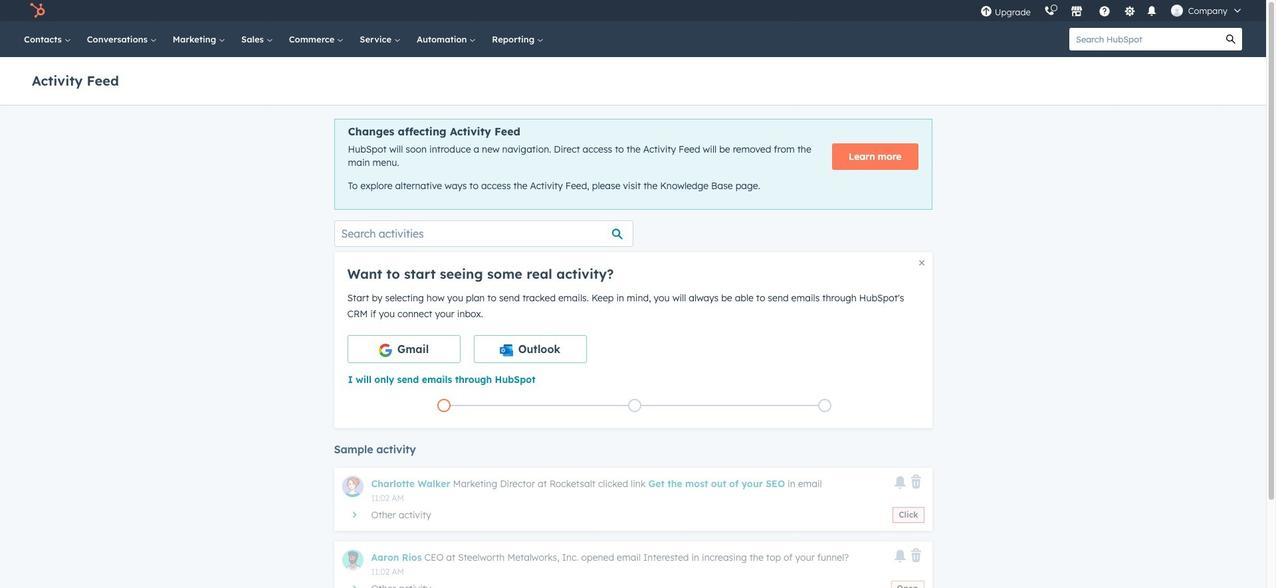 Task type: vqa. For each thing, say whether or not it's contained in the screenshot.
option
yes



Task type: locate. For each thing, give the bounding box(es) containing it.
None checkbox
[[347, 336, 460, 363]]

close image
[[919, 260, 924, 266]]

jacob simon image
[[1171, 5, 1183, 17]]

None checkbox
[[474, 336, 587, 363]]

onboarding.steps.finalstep.title image
[[822, 403, 828, 410]]

list
[[349, 397, 920, 415]]

menu
[[974, 0, 1250, 21]]



Task type: describe. For each thing, give the bounding box(es) containing it.
marketplaces image
[[1071, 6, 1083, 18]]

onboarding.steps.sendtrackedemailingmail.title image
[[631, 403, 638, 410]]

Search activities search field
[[334, 221, 633, 247]]

Search HubSpot search field
[[1070, 28, 1220, 51]]



